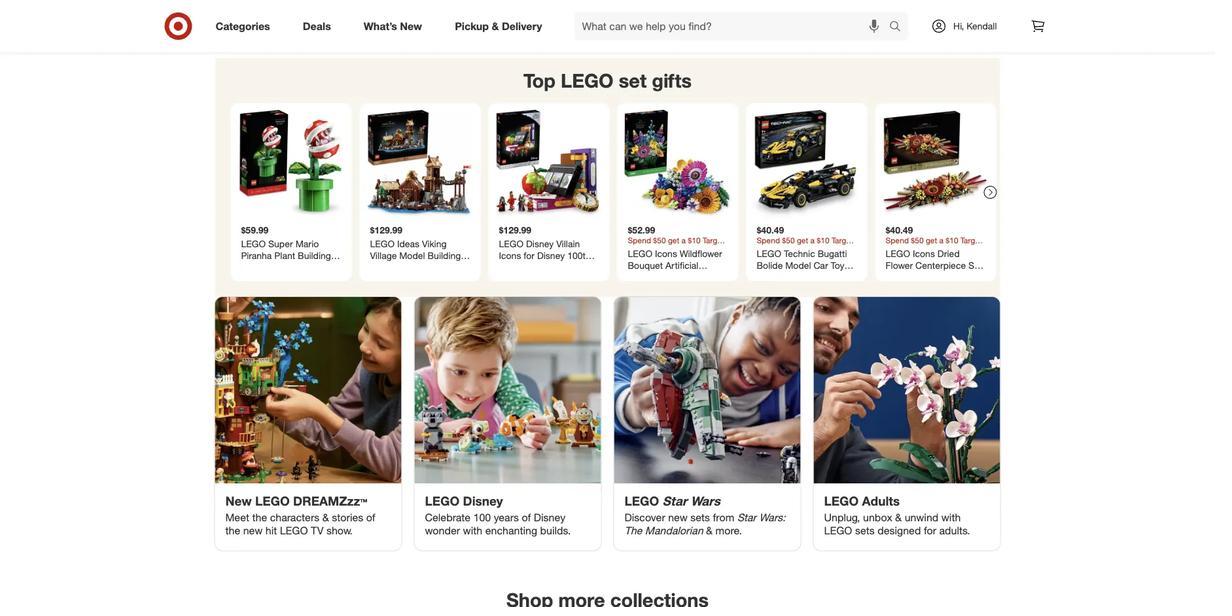 Task type: locate. For each thing, give the bounding box(es) containing it.
wildflower
[[680, 248, 722, 259]]

$129.99 inside $129.99 lego disney villain icons for disney 100th anniversary 43227
[[499, 224, 531, 236]]

1 horizontal spatial model
[[785, 259, 811, 271]]

model
[[399, 250, 425, 261], [785, 259, 811, 271]]

1 horizontal spatial for
[[924, 525, 936, 537]]

for inside lego adults unplug, unbox & unwind with lego sets designed for adults.
[[924, 525, 936, 537]]

icons
[[655, 248, 677, 259], [913, 248, 935, 259], [499, 250, 521, 261]]

1 horizontal spatial new
[[668, 512, 688, 524]]

delivery
[[502, 20, 542, 32]]

new up meet
[[225, 494, 252, 509]]

$40.49
[[757, 224, 784, 236], [886, 224, 913, 236]]

from
[[713, 512, 734, 524]]

10313
[[662, 271, 688, 282]]

new inside new lego dreamzzz ™ meet the characters & stories of the new hit lego tv show.
[[225, 494, 252, 509]]

set inside $59.99 lego super mario piranha plant building set 71426
[[241, 261, 255, 272]]

1 horizontal spatial star
[[737, 512, 756, 524]]

mandalorian
[[645, 525, 703, 537]]

new left hit
[[243, 525, 263, 537]]

building
[[298, 250, 331, 261], [428, 250, 461, 261], [757, 271, 790, 282]]

lego down $59.99
[[241, 238, 266, 250]]

42151
[[809, 271, 834, 282]]

building right plant on the top left of page
[[298, 250, 331, 261]]

0 horizontal spatial star
[[663, 494, 687, 509]]

wars
[[691, 494, 720, 509]]

lego adults unplug, unbox & unwind with lego sets designed for adults.
[[824, 494, 970, 537]]

new up mandalorian
[[668, 512, 688, 524]]

icons for centerpiece
[[913, 248, 935, 259]]

sets
[[691, 512, 710, 524], [855, 525, 875, 537]]

lego inside 'lego technic bugatti bolide model car toy building set 42151'
[[757, 248, 781, 259]]

$129.99 inside $129.99 lego ideas viking village model building set 21343
[[370, 224, 403, 236]]

$129.99 up anniversary
[[499, 224, 531, 236]]

flower
[[886, 259, 913, 271]]

$40.49 up bolide
[[757, 224, 784, 236]]

& up designed at the bottom of the page
[[895, 512, 902, 524]]

What can we help you find? suggestions appear below search field
[[574, 12, 893, 41]]

building down "technic"
[[757, 271, 790, 282]]

2 $129.99 from the left
[[499, 224, 531, 236]]

$129.99 up village on the top left of the page
[[370, 224, 403, 236]]

show.
[[326, 525, 353, 537]]

lego up discover
[[625, 494, 659, 509]]

for down "unwind"
[[924, 525, 936, 537]]

&
[[492, 20, 499, 32], [322, 512, 329, 524], [895, 512, 902, 524], [706, 525, 713, 537]]

lego icons wildflower bouquet artificial flowers 10313
[[628, 248, 722, 282]]

$40.49 up the flower
[[886, 224, 913, 236]]

the
[[252, 512, 267, 524], [225, 525, 240, 537]]

star up discover new sets from on the right of page
[[663, 494, 687, 509]]

star up more.
[[737, 512, 756, 524]]

icons up 10313
[[655, 248, 677, 259]]

lego technic bugatti bolide model car toy building set 42151
[[757, 248, 847, 282]]

new inside new lego dreamzzz ™ meet the characters & stories of the new hit lego tv show.
[[243, 525, 263, 537]]

sets down wars
[[691, 512, 710, 524]]

building right the ideas
[[428, 250, 461, 261]]

pickup & delivery link
[[444, 12, 559, 41]]

1 horizontal spatial sets
[[855, 525, 875, 537]]

1 horizontal spatial $129.99
[[499, 224, 531, 236]]

of
[[366, 512, 375, 524], [522, 512, 531, 524]]

pickup & delivery
[[455, 20, 542, 32]]

the down meet
[[225, 525, 240, 537]]

2 horizontal spatial building
[[757, 271, 790, 282]]

icons inside lego icons dried flower centerpiece set 10314
[[913, 248, 935, 259]]

set inside lego icons dried flower centerpiece set 10314
[[968, 259, 982, 271]]

& up tv
[[322, 512, 329, 524]]

1 vertical spatial new
[[225, 494, 252, 509]]

disney up builds.
[[534, 512, 565, 524]]

lego
[[561, 69, 614, 92], [241, 238, 266, 250], [370, 238, 395, 250], [499, 238, 524, 250], [628, 248, 652, 259], [757, 248, 781, 259], [886, 248, 910, 259], [255, 494, 290, 509], [425, 494, 460, 509], [625, 494, 659, 509], [824, 494, 859, 509], [280, 525, 308, 537], [824, 525, 852, 537]]

$129.99 for disney
[[499, 224, 531, 236]]

icons inside $129.99 lego disney villain icons for disney 100th anniversary 43227
[[499, 250, 521, 261]]

& left more.
[[706, 525, 713, 537]]

new lego dreamzzz ™ meet the characters & stories of the new hit lego tv show.
[[225, 494, 375, 537]]

toy
[[831, 259, 844, 271]]

what's new
[[364, 20, 422, 32]]

0 horizontal spatial $129.99
[[370, 224, 403, 236]]

star
[[663, 494, 687, 509], [737, 512, 756, 524]]

new right what's
[[400, 20, 422, 32]]

model right village on the top left of the page
[[399, 250, 425, 261]]

lego up anniversary
[[499, 238, 524, 250]]

1 horizontal spatial with
[[941, 512, 961, 524]]

lego left "technic"
[[757, 248, 781, 259]]

2 $40.49 from the left
[[886, 224, 913, 236]]

hi, kendall
[[953, 20, 997, 32]]

with up adults.
[[941, 512, 961, 524]]

lego inside lego disney celebrate 100 years of disney wonder with enchanting builds.
[[425, 494, 460, 509]]

0 horizontal spatial for
[[524, 250, 535, 261]]

lego icons wildflower bouquet artificial flowers 10313 image
[[623, 108, 733, 219]]

icons left dried
[[913, 248, 935, 259]]

1 $129.99 from the left
[[370, 224, 403, 236]]

1 of from the left
[[366, 512, 375, 524]]

hit
[[266, 525, 277, 537]]

1 horizontal spatial the
[[252, 512, 267, 524]]

lego inside lego icons dried flower centerpiece set 10314
[[886, 248, 910, 259]]

0 horizontal spatial $40.49
[[757, 224, 784, 236]]

ideas
[[397, 238, 419, 250]]

model left car
[[785, 259, 811, 271]]

lego up flowers
[[628, 248, 652, 259]]

hi,
[[953, 20, 964, 32]]

$40.49 for technic
[[757, 224, 784, 236]]

lego inside lego icons wildflower bouquet artificial flowers 10313
[[628, 248, 652, 259]]

technic
[[784, 248, 815, 259]]

new
[[400, 20, 422, 32], [225, 494, 252, 509]]

lego super mario piranha plant building set 71426 image
[[236, 108, 346, 219]]

mario
[[296, 238, 319, 250]]

0 horizontal spatial building
[[298, 250, 331, 261]]

car
[[814, 259, 828, 271]]

set left 42151
[[793, 271, 806, 282]]

0 horizontal spatial icons
[[499, 250, 521, 261]]

model inside 'lego technic bugatti bolide model car toy building set 42151'
[[785, 259, 811, 271]]

for left 43227
[[524, 250, 535, 261]]

unbox
[[863, 512, 892, 524]]

new
[[668, 512, 688, 524], [243, 525, 263, 537]]

set
[[968, 259, 982, 271], [241, 261, 255, 272], [370, 261, 384, 272], [793, 271, 806, 282]]

1 $40.49 from the left
[[757, 224, 784, 236]]

1 horizontal spatial of
[[522, 512, 531, 524]]

lego inside $129.99 lego disney villain icons for disney 100th anniversary 43227
[[499, 238, 524, 250]]

$129.99 lego ideas viking village model building set 21343
[[370, 224, 461, 272]]

lego inside $59.99 lego super mario piranha plant building set 71426
[[241, 238, 266, 250]]

1 vertical spatial for
[[924, 525, 936, 537]]

2 horizontal spatial icons
[[913, 248, 935, 259]]

the up hit
[[252, 512, 267, 524]]

1 horizontal spatial building
[[428, 250, 461, 261]]

0 horizontal spatial of
[[366, 512, 375, 524]]

0 horizontal spatial new
[[243, 525, 263, 537]]

lego up unplug,
[[824, 494, 859, 509]]

more.
[[716, 525, 742, 537]]

disney
[[526, 238, 554, 250], [537, 250, 565, 261], [463, 494, 503, 509], [534, 512, 565, 524]]

of inside lego disney celebrate 100 years of disney wonder with enchanting builds.
[[522, 512, 531, 524]]

set right dried
[[968, 259, 982, 271]]

building inside $129.99 lego ideas viking village model building set 21343
[[428, 250, 461, 261]]

lego icons dried flower centerpiece set 10314
[[886, 248, 982, 282]]

2 of from the left
[[522, 512, 531, 524]]

0 vertical spatial for
[[524, 250, 535, 261]]

building inside $59.99 lego super mario piranha plant building set 71426
[[298, 250, 331, 261]]

lego left the ideas
[[370, 238, 395, 250]]

1 horizontal spatial $40.49
[[886, 224, 913, 236]]

set inside $129.99 lego ideas viking village model building set 21343
[[370, 261, 384, 272]]

$40.49 for icons
[[886, 224, 913, 236]]

lego up 10314
[[886, 248, 910, 259]]

icons inside lego icons wildflower bouquet artificial flowers 10313
[[655, 248, 677, 259]]

0 horizontal spatial new
[[225, 494, 252, 509]]

& inside new lego dreamzzz ™ meet the characters & stories of the new hit lego tv show.
[[322, 512, 329, 524]]

0 horizontal spatial sets
[[691, 512, 710, 524]]

meet
[[225, 512, 249, 524]]

characters
[[270, 512, 320, 524]]

lego up celebrate on the bottom left of page
[[425, 494, 460, 509]]

categories
[[216, 20, 270, 32]]

sets down unbox
[[855, 525, 875, 537]]

0 horizontal spatial model
[[399, 250, 425, 261]]

for
[[524, 250, 535, 261], [924, 525, 936, 537]]

& more.
[[706, 525, 742, 537]]

1 horizontal spatial icons
[[655, 248, 677, 259]]

stories
[[332, 512, 363, 524]]

0 vertical spatial star
[[663, 494, 687, 509]]

1 horizontal spatial new
[[400, 20, 422, 32]]

$129.99
[[370, 224, 403, 236], [499, 224, 531, 236]]

icons left 43227
[[499, 250, 521, 261]]

of up enchanting
[[522, 512, 531, 524]]

set left 71426
[[241, 261, 255, 272]]

with down 100
[[463, 525, 482, 537]]

1 vertical spatial star
[[737, 512, 756, 524]]

with
[[941, 512, 961, 524], [463, 525, 482, 537]]

of down ™
[[366, 512, 375, 524]]

71426
[[258, 261, 283, 272]]

piranha
[[241, 250, 272, 261]]

kendall
[[967, 20, 997, 32]]

set left 21343
[[370, 261, 384, 272]]

0 horizontal spatial with
[[463, 525, 482, 537]]

wonder
[[425, 525, 460, 537]]



Task type: vqa. For each thing, say whether or not it's contained in the screenshot.
purchased within the the $17.50 reg $25.00 Sale When purchased online
no



Task type: describe. For each thing, give the bounding box(es) containing it.
bugatti
[[818, 248, 847, 259]]

building inside 'lego technic bugatti bolide model car toy building set 42151'
[[757, 271, 790, 282]]

star inside star wars: the mandalorian
[[737, 512, 756, 524]]

set
[[619, 69, 647, 92]]

lego technic bugatti bolide model car toy building set 42151 image
[[752, 108, 862, 219]]

artificial
[[665, 259, 698, 271]]

top lego set gifts
[[523, 69, 692, 92]]

lego ideas viking village model building set 21343 image
[[365, 108, 475, 219]]

disney up 100
[[463, 494, 503, 509]]

star wars: the mandalorian
[[625, 512, 786, 537]]

& right pickup
[[492, 20, 499, 32]]

carousel region
[[215, 58, 1000, 297]]

$59.99 lego super mario piranha plant building set 71426
[[241, 224, 331, 272]]

discover
[[625, 512, 665, 524]]

pickup
[[455, 20, 489, 32]]

lego disney villain icons for disney 100th anniversary 43227 image
[[494, 108, 604, 219]]

lego star wars
[[625, 494, 720, 509]]

top
[[523, 69, 556, 92]]

search button
[[883, 12, 915, 43]]

villain
[[556, 238, 580, 250]]

& inside lego adults unplug, unbox & unwind with lego sets designed for adults.
[[895, 512, 902, 524]]

categories link
[[204, 12, 286, 41]]

unwind
[[905, 512, 939, 524]]

lego disney celebrate 100 years of disney wonder with enchanting builds.
[[425, 494, 571, 537]]

enchanting
[[485, 525, 537, 537]]

designed
[[878, 525, 921, 537]]

100th
[[567, 250, 591, 261]]

building for viking
[[428, 250, 461, 261]]

$59.99
[[241, 224, 269, 236]]

™
[[360, 494, 367, 509]]

43227
[[550, 261, 575, 272]]

plant
[[274, 250, 295, 261]]

of inside new lego dreamzzz ™ meet the characters & stories of the new hit lego tv show.
[[366, 512, 375, 524]]

adults.
[[939, 525, 970, 537]]

tv
[[311, 525, 324, 537]]

0 horizontal spatial the
[[225, 525, 240, 537]]

centerpiece
[[916, 259, 966, 271]]

icons for artificial
[[655, 248, 677, 259]]

search
[[883, 21, 915, 34]]

disney left villain at the left top of page
[[526, 238, 554, 250]]

viking
[[422, 238, 447, 250]]

disney left '100th' on the left top of the page
[[537, 250, 565, 261]]

$52.99
[[628, 224, 655, 236]]

wars:
[[759, 512, 786, 524]]

the
[[625, 525, 642, 537]]

gifts
[[652, 69, 692, 92]]

bolide
[[757, 259, 783, 271]]

model inside $129.99 lego ideas viking village model building set 21343
[[399, 250, 425, 261]]

village
[[370, 250, 397, 261]]

deals link
[[292, 12, 347, 41]]

flowers
[[628, 271, 660, 282]]

what's
[[364, 20, 397, 32]]

$129.99 lego disney villain icons for disney 100th anniversary 43227
[[499, 224, 591, 272]]

dreamzzz
[[293, 494, 360, 509]]

celebrate
[[425, 512, 471, 524]]

0 vertical spatial new
[[400, 20, 422, 32]]

set inside 'lego technic bugatti bolide model car toy building set 42151'
[[793, 271, 806, 282]]

lego inside $129.99 lego ideas viking village model building set 21343
[[370, 238, 395, 250]]

lego up characters
[[255, 494, 290, 509]]

lego down unplug,
[[824, 525, 852, 537]]

anniversary
[[499, 261, 547, 272]]

100
[[473, 512, 491, 524]]

with inside lego disney celebrate 100 years of disney wonder with enchanting builds.
[[463, 525, 482, 537]]

with inside lego adults unplug, unbox & unwind with lego sets designed for adults.
[[941, 512, 961, 524]]

lego down characters
[[280, 525, 308, 537]]

$129.99 for ideas
[[370, 224, 403, 236]]

lego left set
[[561, 69, 614, 92]]

builds.
[[540, 525, 571, 537]]

adults
[[862, 494, 900, 509]]

unplug,
[[824, 512, 860, 524]]

deals
[[303, 20, 331, 32]]

super
[[268, 238, 293, 250]]

sets inside lego adults unplug, unbox & unwind with lego sets designed for adults.
[[855, 525, 875, 537]]

dried
[[938, 248, 960, 259]]

10314
[[886, 271, 911, 282]]

discover new sets from
[[625, 512, 737, 524]]

what's new link
[[353, 12, 439, 41]]

bouquet
[[628, 259, 663, 271]]

years
[[494, 512, 519, 524]]

lego icons dried flower centerpiece set 10314 image
[[880, 108, 991, 219]]

21343
[[386, 261, 412, 272]]

building for mario
[[298, 250, 331, 261]]

for inside $129.99 lego disney villain icons for disney 100th anniversary 43227
[[524, 250, 535, 261]]



